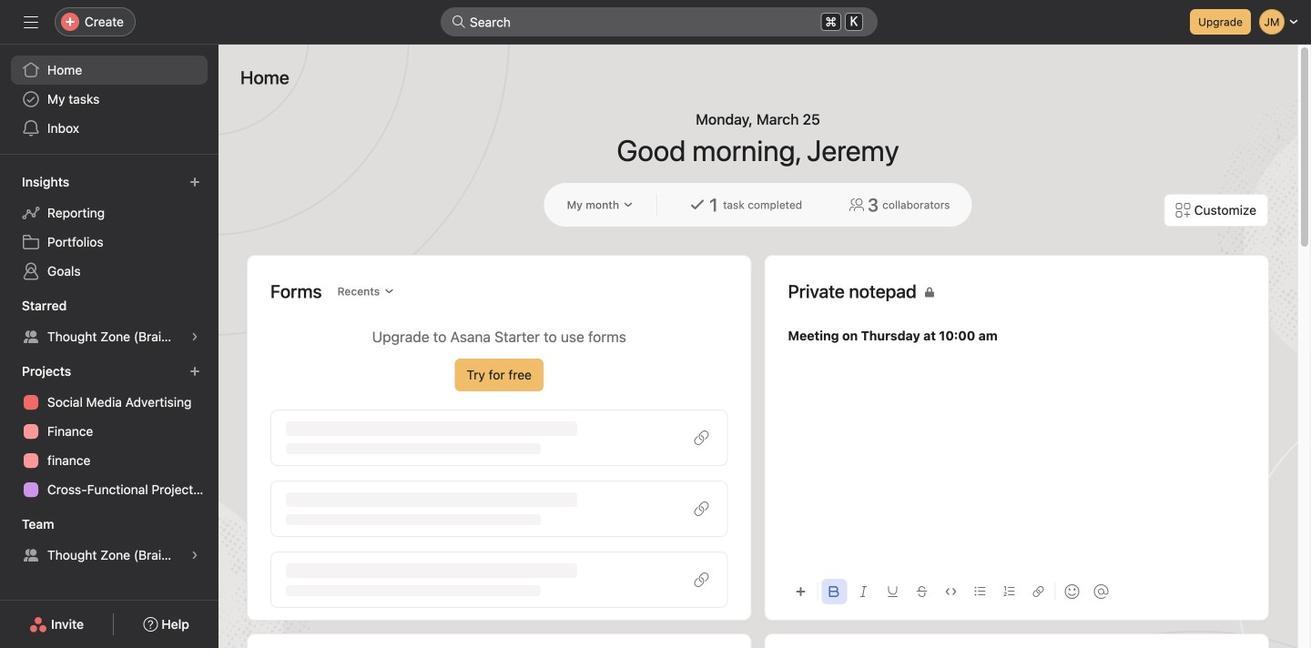 Task type: locate. For each thing, give the bounding box(es) containing it.
at mention image
[[1094, 584, 1108, 599]]

starred element
[[0, 290, 219, 355]]

toolbar
[[788, 571, 1245, 612]]

underline image
[[887, 586, 898, 597]]

hide sidebar image
[[24, 15, 38, 29]]

None field
[[441, 7, 878, 36]]

see details, thought zone (brainstorm space) image
[[189, 331, 200, 342]]

new project or portfolio image
[[189, 366, 200, 377]]

prominent image
[[452, 15, 466, 29]]

see details, thought zone (brainstorm space) image
[[189, 550, 200, 561]]



Task type: vqa. For each thing, say whether or not it's contained in the screenshot.
the prominent image
yes



Task type: describe. For each thing, give the bounding box(es) containing it.
insert an object image
[[795, 586, 806, 597]]

numbered list image
[[1004, 586, 1015, 597]]

global element
[[0, 45, 219, 154]]

Search tasks, projects, and more text field
[[441, 7, 878, 36]]

code image
[[945, 586, 956, 597]]

projects element
[[0, 355, 219, 508]]

teams element
[[0, 508, 219, 574]]

strikethrough image
[[916, 586, 927, 597]]

link image
[[1033, 586, 1044, 597]]

italics image
[[858, 586, 869, 597]]

new insights image
[[189, 177, 200, 188]]

bulleted list image
[[975, 586, 986, 597]]

bold image
[[829, 586, 840, 597]]

emoji image
[[1065, 584, 1079, 599]]

insights element
[[0, 166, 219, 290]]



